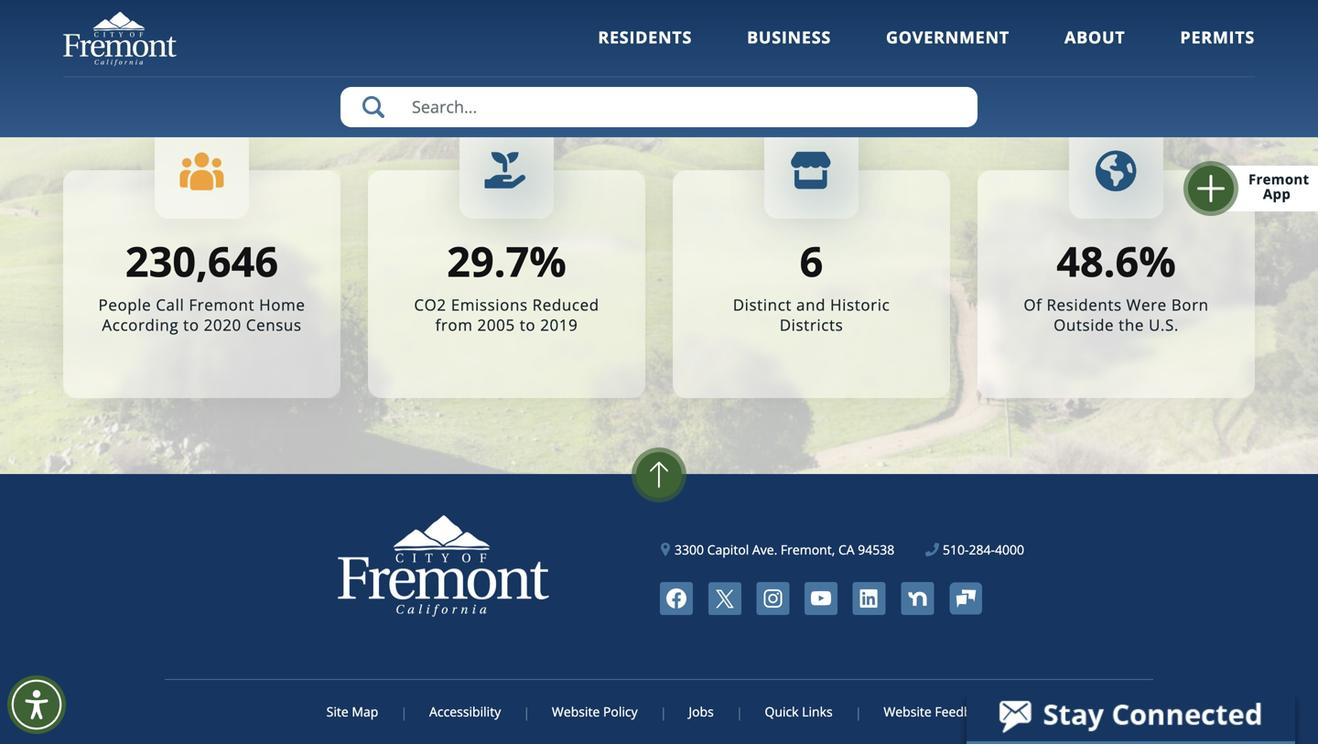 Task type: describe. For each thing, give the bounding box(es) containing it.
site map
[[327, 703, 379, 721]]

business link
[[747, 26, 832, 73]]

48.6 % of residents were born outside the u.s.
[[1024, 233, 1209, 336]]

1 learn more link from the left
[[91, 0, 618, 71]]

u.s.
[[1149, 314, 1179, 336]]

districts
[[780, 314, 844, 336]]

website policy
[[552, 703, 638, 721]]

2 learn more from the left
[[918, 39, 1010, 62]]

Search text field
[[341, 87, 978, 127]]

2019
[[540, 314, 578, 336]]

from
[[436, 314, 473, 336]]

of
[[1024, 294, 1043, 315]]

government link
[[886, 26, 1010, 73]]

6 image
[[790, 150, 834, 193]]

born
[[1172, 294, 1209, 315]]

footer my icon image
[[950, 582, 983, 615]]

outside
[[1054, 314, 1115, 336]]

historic
[[831, 294, 890, 315]]

fremont app link
[[1208, 166, 1319, 212]]

stay connected image
[[967, 691, 1294, 742]]

census
[[246, 314, 302, 336]]

website feedback link
[[860, 703, 992, 721]]

website for website policy
[[552, 703, 600, 721]]

6
[[800, 233, 824, 289]]

230,646 people call fremont home according to 2020 census
[[98, 233, 305, 336]]

% for 48.6
[[1139, 233, 1177, 289]]

1 horizontal spatial fremont
[[1249, 170, 1310, 189]]

6 distinct and historic districts
[[733, 233, 890, 336]]

policy
[[603, 703, 638, 721]]

residents inside 48.6 % of residents were born outside the u.s.
[[1047, 294, 1122, 315]]

3300 capitol ave. fremont, ca 94538 link
[[661, 540, 895, 559]]

% for 29.7
[[530, 233, 567, 289]]

footer nd icon image
[[901, 582, 934, 615]]

29.7% image
[[485, 150, 529, 193]]

1 learn more from the left
[[309, 39, 400, 62]]

business
[[747, 26, 832, 49]]

fremont,
[[781, 541, 835, 558]]

2020
[[204, 314, 242, 336]]

website for website feedback
[[884, 703, 932, 721]]

1 learn from the left
[[309, 39, 354, 62]]

ca
[[839, 541, 855, 558]]

and
[[797, 294, 826, 315]]

48.6% image
[[1095, 150, 1139, 193]]

2005
[[478, 314, 515, 336]]

to inside 29.7 % co2 emissions reduced from 2005 to 2019
[[520, 314, 536, 336]]

2 more from the left
[[968, 39, 1010, 62]]

website feedback
[[884, 703, 992, 721]]

94538
[[858, 541, 895, 558]]

website policy link
[[528, 703, 662, 721]]

3300 capitol ave. fremont, ca 94538
[[675, 541, 895, 558]]

site
[[327, 703, 349, 721]]



Task type: vqa. For each thing, say whether or not it's contained in the screenshot.
rightmost at
no



Task type: locate. For each thing, give the bounding box(es) containing it.
about link
[[1065, 26, 1126, 73]]

quick
[[765, 703, 799, 721]]

0 horizontal spatial learn
[[309, 39, 354, 62]]

1 website from the left
[[552, 703, 600, 721]]

website left policy
[[552, 703, 600, 721]]

1 horizontal spatial learn more
[[918, 39, 1010, 62]]

permits
[[1181, 26, 1256, 49]]

to
[[183, 314, 199, 336], [520, 314, 536, 336]]

1 horizontal spatial more
[[968, 39, 1010, 62]]

0 horizontal spatial %
[[530, 233, 567, 289]]

510-284-4000
[[943, 541, 1025, 558]]

learn
[[309, 39, 354, 62], [918, 39, 964, 62]]

app
[[1264, 185, 1291, 203]]

%
[[530, 233, 567, 289], [1139, 233, 1177, 289]]

residents
[[598, 26, 692, 49], [1047, 294, 1122, 315]]

1 horizontal spatial residents
[[1047, 294, 1122, 315]]

home
[[259, 294, 305, 315]]

0 horizontal spatial fremont
[[189, 294, 255, 315]]

jobs
[[689, 703, 714, 721]]

2 learn more link from the left
[[701, 0, 1228, 71]]

ave.
[[753, 541, 778, 558]]

0 horizontal spatial residents
[[598, 26, 692, 49]]

29.7
[[447, 233, 530, 289]]

230,646 image
[[180, 152, 224, 191]]

according
[[102, 314, 179, 336]]

to left 2020
[[183, 314, 199, 336]]

permits link
[[1181, 26, 1256, 73]]

0 horizontal spatial learn more link
[[91, 0, 618, 71]]

% inside 48.6 % of residents were born outside the u.s.
[[1139, 233, 1177, 289]]

quick links
[[765, 703, 833, 721]]

1 to from the left
[[183, 314, 199, 336]]

0 horizontal spatial to
[[183, 314, 199, 336]]

% up 'reduced'
[[530, 233, 567, 289]]

residents down 48.6
[[1047, 294, 1122, 315]]

footer yt icon image
[[805, 582, 838, 615]]

3300
[[675, 541, 704, 558]]

0 horizontal spatial website
[[552, 703, 600, 721]]

1 horizontal spatial learn more link
[[701, 0, 1228, 71]]

links
[[802, 703, 833, 721]]

the
[[1119, 314, 1145, 336]]

co2
[[414, 294, 447, 315]]

1 % from the left
[[530, 233, 567, 289]]

to right 2005 on the left of page
[[520, 314, 536, 336]]

48.6
[[1057, 233, 1139, 289]]

call
[[156, 294, 184, 315]]

footer ig icon image
[[757, 582, 790, 615]]

284-
[[969, 541, 995, 558]]

2 % from the left
[[1139, 233, 1177, 289]]

reduced
[[533, 294, 600, 315]]

1 horizontal spatial to
[[520, 314, 536, 336]]

2 website from the left
[[884, 703, 932, 721]]

230,646
[[125, 233, 278, 289]]

% up were
[[1139, 233, 1177, 289]]

% inside 29.7 % co2 emissions reduced from 2005 to 2019
[[530, 233, 567, 289]]

1 horizontal spatial learn
[[918, 39, 964, 62]]

510-284-4000 link
[[926, 540, 1025, 559]]

feedback
[[935, 703, 992, 721]]

to inside 230,646 people call fremont home according to 2020 census
[[183, 314, 199, 336]]

people
[[98, 294, 151, 315]]

residents link
[[598, 26, 692, 73]]

learn more link
[[91, 0, 618, 71], [701, 0, 1228, 71]]

footer tw icon image
[[709, 582, 742, 615]]

1 vertical spatial fremont
[[189, 294, 255, 315]]

fremont inside 230,646 people call fremont home according to 2020 census
[[189, 294, 255, 315]]

site map link
[[327, 703, 402, 721]]

about
[[1065, 26, 1126, 49]]

distinct
[[733, 294, 792, 315]]

jobs link
[[665, 703, 738, 721]]

510-
[[943, 541, 969, 558]]

footer li icon image
[[853, 582, 886, 615]]

website
[[552, 703, 600, 721], [884, 703, 932, 721]]

more
[[358, 39, 400, 62], [968, 39, 1010, 62]]

2 learn from the left
[[918, 39, 964, 62]]

accessibility link
[[406, 703, 525, 721]]

1 more from the left
[[358, 39, 400, 62]]

0 vertical spatial fremont
[[1249, 170, 1310, 189]]

fremont app
[[1249, 170, 1310, 203]]

emissions
[[451, 294, 528, 315]]

1 horizontal spatial %
[[1139, 233, 1177, 289]]

0 vertical spatial residents
[[598, 26, 692, 49]]

0 horizontal spatial more
[[358, 39, 400, 62]]

capitol
[[708, 541, 749, 558]]

4000
[[995, 541, 1025, 558]]

map
[[352, 703, 379, 721]]

quick links link
[[741, 703, 857, 721]]

0 horizontal spatial learn more
[[309, 39, 400, 62]]

were
[[1127, 294, 1167, 315]]

website left feedback
[[884, 703, 932, 721]]

fremont
[[1249, 170, 1310, 189], [189, 294, 255, 315]]

2 to from the left
[[520, 314, 536, 336]]

learn more
[[309, 39, 400, 62], [918, 39, 1010, 62]]

29.7 % co2 emissions reduced from 2005 to 2019
[[414, 233, 600, 336]]

residents up the search text box
[[598, 26, 692, 49]]

footer fb icon image
[[660, 582, 693, 615]]

government
[[886, 26, 1010, 49]]

1 vertical spatial residents
[[1047, 294, 1122, 315]]

1 horizontal spatial website
[[884, 703, 932, 721]]

accessibility
[[430, 703, 501, 721]]



